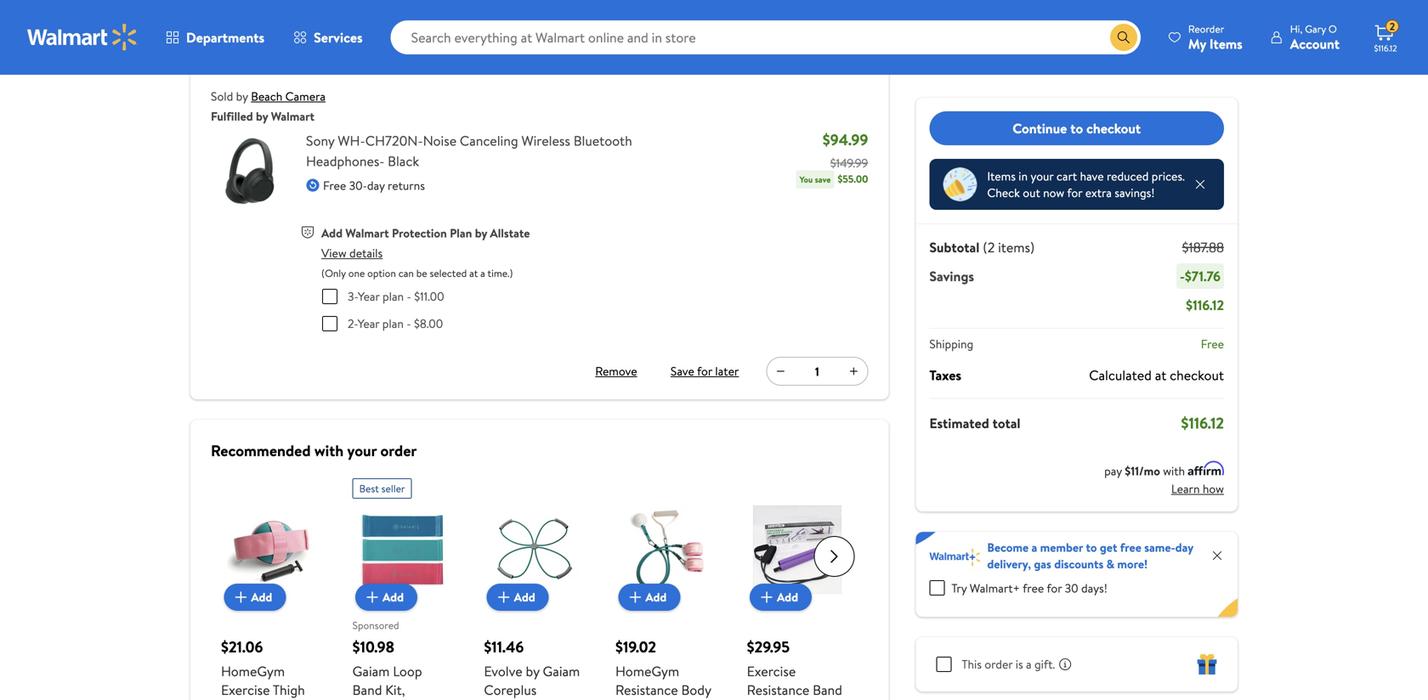 Task type: locate. For each thing, give the bounding box(es) containing it.
resistance inside $29.95 exercise resistance band yoga pilates b
[[747, 681, 810, 700]]

1 horizontal spatial gaiam
[[543, 663, 580, 681]]

1 vertical spatial day
[[367, 177, 385, 194]]

1 vertical spatial a
[[1032, 540, 1038, 556]]

plan
[[450, 225, 472, 242]]

0 horizontal spatial at
[[470, 266, 478, 281]]

bluetooth
[[574, 131, 633, 150]]

this order is a gift.
[[962, 657, 1056, 673]]

resistance for $29.95
[[747, 681, 810, 700]]

your inside items in your cart have reduced prices. check out now for extra savings!
[[1031, 168, 1054, 185]]

headphones-
[[306, 152, 385, 171]]

band left kit,
[[353, 681, 382, 700]]

0 horizontal spatial exercise
[[221, 681, 270, 700]]

- for $11.00
[[407, 288, 412, 305]]

add up $11.46
[[514, 589, 536, 606]]

save
[[815, 174, 831, 185]]

add inside $19.02 group
[[646, 589, 667, 606]]

evolve
[[484, 663, 523, 681]]

1 vertical spatial free
[[1023, 580, 1045, 597]]

3-Year plan - $11.00 checkbox
[[322, 289, 338, 304]]

2 vertical spatial $116.12
[[1182, 413, 1225, 434]]

add button up $21.06
[[224, 584, 286, 612]]

noise
[[423, 131, 457, 150]]

seller
[[382, 482, 405, 496]]

by right plan
[[475, 225, 487, 242]]

add to cart image inside the $21.06 group
[[231, 588, 251, 608]]

0 horizontal spatial free
[[1023, 580, 1045, 597]]

add to cart image up $29.95
[[757, 588, 777, 608]]

year for 3-
[[358, 288, 380, 305]]

add to cart image
[[231, 588, 251, 608], [362, 588, 383, 608], [625, 588, 646, 608], [757, 588, 777, 608]]

0 horizontal spatial band
[[353, 681, 382, 700]]

resistance down $29.95
[[747, 681, 810, 700]]

2 homegym from the left
[[616, 663, 680, 681]]

add inside the $21.06 group
[[251, 589, 272, 606]]

0 vertical spatial save for later
[[671, 50, 739, 66]]

plan down option
[[383, 288, 404, 305]]

returns down the black
[[388, 177, 425, 194]]

add for $29.95
[[777, 589, 799, 606]]

1 plan from the top
[[383, 288, 404, 305]]

exercise down $21.06
[[221, 681, 270, 700]]

0 vertical spatial day
[[368, 15, 385, 32]]

by right evolve
[[526, 663, 540, 681]]

0 vertical spatial free
[[1121, 540, 1142, 556]]

add
[[322, 225, 343, 242], [251, 589, 272, 606], [383, 589, 404, 606], [514, 589, 536, 606], [646, 589, 667, 606], [777, 589, 799, 606]]

0 vertical spatial returns
[[388, 15, 425, 32]]

band inside $29.95 exercise resistance band yoga pilates b
[[813, 681, 843, 700]]

become
[[988, 540, 1029, 556]]

taxes
[[930, 366, 962, 385]]

1 vertical spatial checkout
[[1170, 366, 1225, 385]]

sony wh-ch720n-noise canceling wireless bluetooth headphones- black
[[306, 131, 633, 171]]

1 1 from the top
[[816, 50, 820, 67]]

1 right decrease quantity homegym weight ring resistance training tone and exercise 10-pound, 12" x 12", current quantity 1 icon
[[816, 50, 820, 67]]

- left $11.00
[[407, 288, 412, 305]]

search icon image
[[1117, 31, 1131, 44]]

close nudge image
[[1194, 178, 1208, 191]]

check
[[988, 185, 1021, 201]]

sony wh-ch720n-noise canceling wireless bluetooth headphones- black link
[[306, 131, 661, 171]]

0 vertical spatial your
[[1031, 168, 1054, 185]]

gifting image
[[1198, 655, 1218, 675]]

add button up sponsored
[[356, 584, 418, 612]]

1 save from the top
[[671, 50, 695, 66]]

add button inside $11.46 group
[[487, 584, 549, 612]]

calculated at checkout
[[1090, 366, 1225, 385]]

1 later from the top
[[716, 50, 739, 66]]

sony wh-ch720n-noise canceling wireless bluetooth headphones- black, with add-on services, 1 in cart image
[[211, 131, 293, 212]]

walmart inside sold by beach camera fulfilled by walmart
[[271, 108, 315, 125]]

free 30-day returns
[[323, 177, 425, 194]]

checkout inside button
[[1087, 119, 1142, 138]]

by inside $11.46 evolve by gaiam coreplus reforme
[[526, 663, 540, 681]]

$29.95 exercise resistance band yoga pilates b
[[747, 637, 843, 701]]

homegym inside $19.02 homegym resistance body toner set wi
[[616, 663, 680, 681]]

save for decrease quantity sony wh-ch720n-noise canceling wireless bluetooth headphones- black, current quantity 1 icon
[[671, 363, 695, 380]]

2 save for later button from the top
[[668, 358, 743, 385]]

year down one
[[358, 288, 380, 305]]

save for later left decrease quantity homegym weight ring resistance training tone and exercise 10-pound, 12" x 12", current quantity 1 icon
[[671, 50, 739, 66]]

add button for $11.46
[[487, 584, 549, 612]]

to inside become a member to get free same-day delivery, gas discounts & more!
[[1087, 540, 1098, 556]]

- left $8.00
[[407, 316, 411, 332]]

gaiam right coreplus
[[543, 663, 580, 681]]

2-year plan - $8.00
[[348, 316, 443, 332]]

free up calculated at checkout on the bottom right of the page
[[1202, 336, 1225, 353]]

2 band from the left
[[813, 681, 843, 700]]

1 vertical spatial $116.12
[[1187, 296, 1225, 315]]

- down $187.88 on the top right
[[1181, 267, 1186, 286]]

gaiam down $10.98
[[353, 663, 390, 681]]

by right sold
[[236, 88, 248, 105]]

banner containing become a member to get free same-day delivery, gas discounts & more!
[[916, 532, 1238, 617]]

0 horizontal spatial your
[[347, 441, 377, 462]]

save for later button for decrease quantity sony wh-ch720n-noise canceling wireless bluetooth headphones- black, current quantity 1 icon
[[668, 358, 743, 385]]

with
[[315, 441, 344, 462], [1164, 463, 1186, 480]]

0 horizontal spatial walmart
[[271, 108, 315, 125]]

plan down 3-year plan - $11.00
[[383, 316, 404, 332]]

a right become
[[1032, 540, 1038, 556]]

0 vertical spatial checkout
[[1087, 119, 1142, 138]]

2 add button from the left
[[356, 584, 418, 612]]

$149.99
[[831, 155, 869, 171]]

add to cart image for $29.95
[[757, 588, 777, 608]]

1 resistance from the left
[[616, 681, 678, 700]]

walmart image
[[27, 24, 138, 51]]

add button inside $10.98 "group"
[[356, 584, 418, 612]]

returns for free 90-day returns
[[388, 15, 425, 32]]

savings
[[930, 267, 975, 286]]

at right selected at the top
[[470, 266, 478, 281]]

add button inside $19.02 group
[[619, 584, 681, 612]]

1 horizontal spatial your
[[1031, 168, 1054, 185]]

decrease quantity sony wh-ch720n-noise canceling wireless bluetooth headphones- black, current quantity 1 image
[[774, 365, 788, 378]]

0 horizontal spatial items
[[988, 168, 1016, 185]]

1 horizontal spatial order
[[985, 657, 1013, 673]]

1 returns from the top
[[388, 15, 425, 32]]

add button up $29.95
[[750, 584, 812, 612]]

band
[[353, 681, 382, 700], [813, 681, 843, 700]]

with up learn
[[1164, 463, 1186, 480]]

0 vertical spatial free
[[323, 15, 346, 32]]

year down 3-
[[358, 316, 380, 332]]

a left time.)
[[481, 266, 486, 281]]

1 horizontal spatial checkout
[[1170, 366, 1225, 385]]

toner inside $19.02 homegym resistance body toner set wi
[[616, 700, 649, 701]]

4 add to cart image from the left
[[757, 588, 777, 608]]

add to cart image inside $19.02 group
[[625, 588, 646, 608]]

to right continue
[[1071, 119, 1084, 138]]

checkout for calculated at checkout
[[1170, 366, 1225, 385]]

member
[[1041, 540, 1084, 556]]

returns
[[388, 15, 425, 32], [388, 177, 425, 194]]

save for later button left decrease quantity sony wh-ch720n-noise canceling wireless bluetooth headphones- black, current quantity 1 icon
[[668, 358, 743, 385]]

0 horizontal spatial toner
[[221, 700, 254, 701]]

have
[[1081, 168, 1105, 185]]

1 add button from the left
[[224, 584, 286, 612]]

for inside items in your cart have reduced prices. check out now for extra savings!
[[1068, 185, 1083, 201]]

body
[[682, 681, 712, 700]]

items)
[[999, 238, 1035, 257]]

1 year from the top
[[358, 288, 380, 305]]

delivery,
[[988, 556, 1032, 573]]

0 vertical spatial year
[[358, 288, 380, 305]]

1 vertical spatial save
[[671, 363, 695, 380]]

eligible
[[345, 38, 377, 52]]

0 vertical spatial save
[[671, 50, 695, 66]]

banner
[[916, 532, 1238, 617]]

save for later for decrease quantity sony wh-ch720n-noise canceling wireless bluetooth headphones- black, current quantity 1 icon
[[671, 363, 739, 380]]

add to cart image inside '$29.95' group
[[757, 588, 777, 608]]

0 vertical spatial to
[[1071, 119, 1084, 138]]

band inside sponsored $10.98 gaiam loop band kit, includes ligh
[[353, 681, 382, 700]]

add button for $29.95
[[750, 584, 812, 612]]

checkout right calculated
[[1170, 366, 1225, 385]]

add to cart image for $21.06
[[231, 588, 251, 608]]

1 homegym from the left
[[221, 663, 285, 681]]

0 vertical spatial 1
[[816, 50, 820, 67]]

shipping
[[930, 336, 974, 353]]

0 vertical spatial remove button
[[589, 45, 644, 72]]

later for decrease quantity sony wh-ch720n-noise canceling wireless bluetooth headphones- black, current quantity 1 icon
[[716, 363, 739, 380]]

$8.00
[[414, 316, 443, 332]]

at right calculated
[[1156, 366, 1167, 385]]

1 horizontal spatial at
[[1156, 366, 1167, 385]]

items right my
[[1210, 34, 1243, 53]]

a right is
[[1027, 657, 1032, 673]]

items left in
[[988, 168, 1016, 185]]

1 remove button from the top
[[589, 45, 644, 72]]

2 toner from the left
[[616, 700, 649, 701]]

1 vertical spatial to
[[1087, 540, 1098, 556]]

sony
[[306, 131, 335, 150]]

account
[[1291, 34, 1340, 53]]

resistance
[[616, 681, 678, 700], [747, 681, 810, 700]]

day up eligible
[[368, 15, 385, 32]]

1 save for later from the top
[[671, 50, 739, 66]]

items inside the reorder my items
[[1210, 34, 1243, 53]]

2 returns from the top
[[388, 177, 425, 194]]

1 horizontal spatial resistance
[[747, 681, 810, 700]]

items
[[1210, 34, 1243, 53], [988, 168, 1016, 185]]

0 vertical spatial remove
[[596, 50, 638, 66]]

plan
[[383, 288, 404, 305], [383, 316, 404, 332]]

checkout up reduced
[[1087, 119, 1142, 138]]

0 vertical spatial items
[[1210, 34, 1243, 53]]

$116.12 down $71.76
[[1187, 296, 1225, 315]]

add up $19.02
[[646, 589, 667, 606]]

set
[[652, 700, 672, 701]]

resistance inside $19.02 homegym resistance body toner set wi
[[616, 681, 678, 700]]

learn more about gifting image
[[1059, 658, 1073, 672]]

free right get
[[1121, 540, 1142, 556]]

1 band from the left
[[353, 681, 382, 700]]

1 vertical spatial 1
[[816, 363, 820, 380]]

toner for $21.06
[[221, 700, 254, 701]]

items inside items in your cart have reduced prices. check out now for extra savings!
[[988, 168, 1016, 185]]

2 gaiam from the left
[[543, 663, 580, 681]]

2 vertical spatial a
[[1027, 657, 1032, 673]]

band right yoga
[[813, 681, 843, 700]]

1 vertical spatial later
[[716, 363, 739, 380]]

checkout
[[1087, 119, 1142, 138], [1170, 366, 1225, 385]]

add to cart image up $21.06
[[231, 588, 251, 608]]

gifteligibleicon image
[[306, 39, 318, 51]]

1 vertical spatial save for later
[[671, 363, 739, 380]]

recommended with your order
[[211, 441, 417, 462]]

0 vertical spatial a
[[481, 266, 486, 281]]

day for 90-
[[368, 15, 385, 32]]

with right recommended at the bottom
[[315, 441, 344, 462]]

decrease quantity homegym weight ring resistance training tone and exercise 10-pound, 12" x 12", current quantity 1 image
[[774, 51, 788, 65]]

1 gaiam from the left
[[353, 663, 390, 681]]

1 vertical spatial plan
[[383, 316, 404, 332]]

2 remove from the top
[[596, 363, 638, 380]]

black
[[388, 152, 419, 171]]

fulfilled
[[211, 108, 253, 125]]

2 add to cart image from the left
[[362, 588, 383, 608]]

toner for $19.02
[[616, 700, 649, 701]]

1 toner from the left
[[221, 700, 254, 701]]

2 remove button from the top
[[589, 358, 644, 385]]

add to cart image inside $10.98 "group"
[[362, 588, 383, 608]]

estimated
[[930, 414, 990, 433]]

homegym down $19.02
[[616, 663, 680, 681]]

day left the close walmart plus section image in the right of the page
[[1176, 540, 1194, 556]]

homegym inside $21.06 homegym exercise thigh toner adjustab
[[221, 663, 285, 681]]

is
[[1016, 657, 1024, 673]]

free up gift
[[323, 15, 346, 32]]

0 horizontal spatial checkout
[[1087, 119, 1142, 138]]

same-
[[1145, 540, 1176, 556]]

calculated
[[1090, 366, 1152, 385]]

1 add to cart image from the left
[[231, 588, 251, 608]]

canceling
[[460, 131, 518, 150]]

This order is a gift. checkbox
[[937, 657, 952, 673]]

order left is
[[985, 657, 1013, 673]]

1 vertical spatial items
[[988, 168, 1016, 185]]

1 horizontal spatial items
[[1210, 34, 1243, 53]]

exercise down $29.95
[[747, 663, 796, 681]]

add to cart image up sponsored
[[362, 588, 383, 608]]

coreplus
[[484, 681, 537, 700]]

1 save for later button from the top
[[668, 45, 743, 72]]

0 vertical spatial order
[[381, 441, 417, 462]]

for left decrease quantity sony wh-ch720n-noise canceling wireless bluetooth headphones- black, current quantity 1 icon
[[697, 363, 713, 380]]

1 vertical spatial free
[[323, 177, 346, 194]]

3 add to cart image from the left
[[625, 588, 646, 608]]

2 resistance from the left
[[747, 681, 810, 700]]

your up best
[[347, 441, 377, 462]]

1 horizontal spatial free
[[1121, 540, 1142, 556]]

to left get
[[1087, 540, 1098, 556]]

1 horizontal spatial with
[[1164, 463, 1186, 480]]

1 vertical spatial returns
[[388, 177, 425, 194]]

0 vertical spatial later
[[716, 50, 739, 66]]

your right in
[[1031, 168, 1054, 185]]

0 vertical spatial walmart
[[271, 108, 315, 125]]

save for later
[[671, 50, 739, 66], [671, 363, 739, 380]]

save for later button left decrease quantity homegym weight ring resistance training tone and exercise 10-pound, 12" x 12", current quantity 1 icon
[[668, 45, 743, 72]]

add to cart image up $19.02
[[625, 588, 646, 608]]

1 vertical spatial year
[[358, 316, 380, 332]]

for right now
[[1068, 185, 1083, 201]]

add up sponsored
[[383, 589, 404, 606]]

add inside $10.98 "group"
[[383, 589, 404, 606]]

add up $29.95
[[777, 589, 799, 606]]

free inside become a member to get free same-day delivery, gas discounts & more!
[[1121, 540, 1142, 556]]

add button up $11.46
[[487, 584, 549, 612]]

30
[[1065, 580, 1079, 597]]

subtotal (2 items)
[[930, 238, 1035, 257]]

1 horizontal spatial walmart
[[346, 225, 389, 242]]

later left decrease quantity homegym weight ring resistance training tone and exercise 10-pound, 12" x 12", current quantity 1 icon
[[716, 50, 739, 66]]

0 horizontal spatial gaiam
[[353, 663, 390, 681]]

returns right 90-
[[388, 15, 425, 32]]

later for decrease quantity homegym weight ring resistance training tone and exercise 10-pound, 12" x 12", current quantity 1 icon
[[716, 50, 739, 66]]

2 1 from the top
[[816, 363, 820, 380]]

later left decrease quantity sony wh-ch720n-noise canceling wireless bluetooth headphones- black, current quantity 1 icon
[[716, 363, 739, 380]]

beach camera link
[[251, 88, 326, 105]]

day down headphones-
[[367, 177, 385, 194]]

free down gas
[[1023, 580, 1045, 597]]

walmart up details
[[346, 225, 389, 242]]

2 later from the top
[[716, 363, 739, 380]]

0 vertical spatial with
[[315, 441, 344, 462]]

1 vertical spatial save for later button
[[668, 358, 743, 385]]

2 save for later from the top
[[671, 363, 739, 380]]

day inside become a member to get free same-day delivery, gas discounts & more!
[[1176, 540, 1194, 556]]

add button for $21.06
[[224, 584, 286, 612]]

1 horizontal spatial exercise
[[747, 663, 796, 681]]

continue to checkout
[[1013, 119, 1142, 138]]

2 plan from the top
[[383, 316, 404, 332]]

departments button
[[151, 17, 279, 58]]

view
[[322, 245, 347, 262]]

4 add button from the left
[[619, 584, 681, 612]]

2 year from the top
[[358, 316, 380, 332]]

1 vertical spatial your
[[347, 441, 377, 462]]

2 save from the top
[[671, 363, 695, 380]]

homegym for $19.02
[[616, 663, 680, 681]]

add to cart image for $19.02
[[625, 588, 646, 608]]

at inside view details (only one option can be selected at a time.)
[[470, 266, 478, 281]]

walmart down beach camera link
[[271, 108, 315, 125]]

add button
[[224, 584, 286, 612], [356, 584, 418, 612], [487, 584, 549, 612], [619, 584, 681, 612], [750, 584, 812, 612]]

1 vertical spatial remove
[[596, 363, 638, 380]]

1 vertical spatial -
[[407, 288, 412, 305]]

toner inside $21.06 homegym exercise thigh toner adjustab
[[221, 700, 254, 701]]

add up $21.06
[[251, 589, 272, 606]]

day
[[368, 15, 385, 32], [367, 177, 385, 194], [1176, 540, 1194, 556]]

prices.
[[1152, 168, 1186, 185]]

save for later for decrease quantity homegym weight ring resistance training tone and exercise 10-pound, 12" x 12", current quantity 1 icon
[[671, 50, 739, 66]]

1 horizontal spatial band
[[813, 681, 843, 700]]

resistance down $19.02
[[616, 681, 678, 700]]

order up seller
[[381, 441, 417, 462]]

$11.46 evolve by gaiam coreplus reforme
[[484, 637, 581, 701]]

gaiam inside $11.46 evolve by gaiam coreplus reforme
[[543, 663, 580, 681]]

2-
[[348, 316, 358, 332]]

add button inside the $21.06 group
[[224, 584, 286, 612]]

3 add button from the left
[[487, 584, 549, 612]]

3-year plan - $11.00
[[348, 288, 444, 305]]

0 vertical spatial plan
[[383, 288, 404, 305]]

0 horizontal spatial resistance
[[616, 681, 678, 700]]

add button up $19.02
[[619, 584, 681, 612]]

add inside $11.46 group
[[514, 589, 536, 606]]

$10.98
[[353, 637, 395, 658]]

0 horizontal spatial to
[[1071, 119, 1084, 138]]

1 horizontal spatial to
[[1087, 540, 1098, 556]]

homegym down $21.06
[[221, 663, 285, 681]]

0 horizontal spatial homegym
[[221, 663, 285, 681]]

$29.95 group
[[747, 472, 848, 701]]

you
[[800, 174, 813, 185]]

affirm image
[[1189, 461, 1225, 476]]

$71.76
[[1186, 267, 1221, 286]]

1 vertical spatial walmart
[[346, 225, 389, 242]]

learn how
[[1172, 481, 1225, 498]]

free
[[1121, 540, 1142, 556], [1023, 580, 1045, 597]]

2 vertical spatial -
[[407, 316, 411, 332]]

1 remove from the top
[[596, 50, 638, 66]]

add button inside '$29.95' group
[[750, 584, 812, 612]]

1 horizontal spatial homegym
[[616, 663, 680, 681]]

toner left the set
[[616, 700, 649, 701]]

save
[[671, 50, 695, 66], [671, 363, 695, 380]]

services
[[314, 28, 363, 47]]

remove for decrease quantity homegym weight ring resistance training tone and exercise 10-pound, 12" x 12", current quantity 1 icon
[[596, 50, 638, 66]]

add inside '$29.95' group
[[777, 589, 799, 606]]

hi, gary o account
[[1291, 22, 1340, 53]]

remove button
[[589, 45, 644, 72], [589, 358, 644, 385]]

2 vertical spatial day
[[1176, 540, 1194, 556]]

a inside become a member to get free same-day delivery, gas discounts & more!
[[1032, 540, 1038, 556]]

homegym for $21.06
[[221, 663, 285, 681]]

my
[[1189, 34, 1207, 53]]

1 horizontal spatial toner
[[616, 700, 649, 701]]

more!
[[1118, 556, 1148, 573]]

save for later left decrease quantity sony wh-ch720n-noise canceling wireless bluetooth headphones- black, current quantity 1 icon
[[671, 363, 739, 380]]

free left the 30- on the top
[[323, 177, 346, 194]]

5 add button from the left
[[750, 584, 812, 612]]

close walmart plus section image
[[1211, 549, 1225, 563]]

$116.12 up "affirm" image
[[1182, 413, 1225, 434]]

toner left thigh
[[221, 700, 254, 701]]

0 vertical spatial at
[[470, 266, 478, 281]]

1 vertical spatial remove button
[[589, 358, 644, 385]]

$116.12 down 2
[[1375, 43, 1398, 54]]

1 for decrease quantity homegym weight ring resistance training tone and exercise 10-pound, 12" x 12", current quantity 1 icon
[[816, 50, 820, 67]]

0 horizontal spatial with
[[315, 441, 344, 462]]

1 left increase quantity sony wh-ch720n-noise canceling wireless bluetooth headphones- black, current quantity 1 image
[[816, 363, 820, 380]]

2 vertical spatial free
[[1202, 336, 1225, 353]]

your for in
[[1031, 168, 1054, 185]]

get
[[1101, 540, 1118, 556]]

0 vertical spatial save for later button
[[668, 45, 743, 72]]

0 horizontal spatial order
[[381, 441, 417, 462]]

exercise inside $29.95 exercise resistance band yoga pilates b
[[747, 663, 796, 681]]



Task type: describe. For each thing, give the bounding box(es) containing it.
save for later button for decrease quantity homegym weight ring resistance training tone and exercise 10-pound, 12" x 12", current quantity 1 icon
[[668, 45, 743, 72]]

sponsored $10.98 gaiam loop band kit, includes ligh
[[353, 619, 437, 701]]

best
[[359, 482, 379, 496]]

to inside button
[[1071, 119, 1084, 138]]

become a member to get free same-day delivery, gas discounts & more!
[[988, 540, 1194, 573]]

reduced
[[1107, 168, 1149, 185]]

$11.00
[[414, 288, 444, 305]]

2
[[1390, 19, 1396, 34]]

1 vertical spatial with
[[1164, 463, 1186, 480]]

reorder
[[1189, 22, 1225, 36]]

remove button for decrease quantity sony wh-ch720n-noise canceling wireless bluetooth headphones- black, current quantity 1 icon save for later button
[[589, 358, 644, 385]]

gaiam inside sponsored $10.98 gaiam loop band kit, includes ligh
[[353, 663, 390, 681]]

$94.99
[[823, 129, 869, 151]]

out
[[1023, 185, 1041, 201]]

walmart+
[[970, 580, 1021, 597]]

$11.46
[[484, 637, 524, 658]]

discounts
[[1055, 556, 1104, 573]]

$21.06 group
[[221, 472, 322, 701]]

add for $21.06
[[251, 589, 272, 606]]

for left decrease quantity homegym weight ring resistance training tone and exercise 10-pound, 12" x 12", current quantity 1 icon
[[697, 50, 713, 66]]

1 vertical spatial order
[[985, 657, 1013, 673]]

add button for $19.02
[[619, 584, 681, 612]]

next slide for horizontalscrollerrecommendations list image
[[814, 537, 855, 578]]

0 vertical spatial $116.12
[[1375, 43, 1398, 54]]

can
[[399, 266, 414, 281]]

plan for $8.00
[[383, 316, 404, 332]]

add up the view
[[322, 225, 343, 242]]

$19.02 homegym resistance body toner set wi
[[616, 637, 712, 701]]

days!
[[1082, 580, 1108, 597]]

Try Walmart+ free for 30 days! checkbox
[[930, 581, 945, 596]]

add walmart protection plan by allstate
[[322, 225, 530, 242]]

resistance for $19.02
[[616, 681, 678, 700]]

30-
[[349, 177, 367, 194]]

continue
[[1013, 119, 1068, 138]]

extra
[[1086, 185, 1112, 201]]

recommended
[[211, 441, 311, 462]]

90-
[[349, 15, 368, 32]]

by down beach
[[256, 108, 268, 125]]

2-Year plan - $8.00 checkbox
[[322, 316, 338, 332]]

add for $11.46
[[514, 589, 536, 606]]

one
[[349, 266, 365, 281]]

gary
[[1306, 22, 1327, 36]]

$19.02 group
[[616, 472, 717, 701]]

this
[[962, 657, 982, 673]]

estimated total
[[930, 414, 1021, 433]]

gas
[[1035, 556, 1052, 573]]

selected
[[430, 266, 467, 281]]

for left 30
[[1047, 580, 1063, 597]]

reorder my items
[[1189, 22, 1243, 53]]

gift
[[325, 38, 342, 52]]

increase quantity sony wh-ch720n-noise canceling wireless bluetooth headphones- black, current quantity 1 image
[[847, 365, 861, 378]]

camera
[[285, 88, 326, 105]]

walmart plus image
[[930, 549, 981, 567]]

1 vertical spatial at
[[1156, 366, 1167, 385]]

learn
[[1172, 481, 1201, 498]]

$21.06
[[221, 637, 263, 658]]

free for free 30-day returns
[[323, 177, 346, 194]]

remove button for save for later button related to decrease quantity homegym weight ring resistance training tone and exercise 10-pound, 12" x 12", current quantity 1 icon
[[589, 45, 644, 72]]

try
[[952, 580, 967, 597]]

Walmart Site-Wide search field
[[391, 20, 1141, 54]]

total
[[993, 414, 1021, 433]]

in
[[1019, 168, 1028, 185]]

checkout for continue to checkout
[[1087, 119, 1142, 138]]

protection
[[392, 225, 447, 242]]

o
[[1329, 22, 1338, 36]]

add for $19.02
[[646, 589, 667, 606]]

exercise inside $21.06 homegym exercise thigh toner adjustab
[[221, 681, 270, 700]]

departments
[[186, 28, 265, 47]]

loop
[[393, 663, 422, 681]]

0 vertical spatial -
[[1181, 267, 1186, 286]]

returns for free 30-day returns
[[388, 177, 425, 194]]

includes
[[353, 700, 401, 701]]

free for free 90-day returns
[[323, 15, 346, 32]]

be
[[417, 266, 427, 281]]

$11/mo
[[1125, 463, 1161, 480]]

view details button
[[322, 245, 383, 262]]

remove for decrease quantity sony wh-ch720n-noise canceling wireless bluetooth headphones- black, current quantity 1 icon
[[596, 363, 638, 380]]

gift.
[[1035, 657, 1056, 673]]

plan for $11.00
[[383, 288, 404, 305]]

1 for decrease quantity sony wh-ch720n-noise canceling wireless bluetooth headphones- black, current quantity 1 icon
[[816, 363, 820, 380]]

$187.88
[[1183, 238, 1225, 257]]

yoga
[[747, 700, 775, 701]]

pay
[[1105, 463, 1123, 480]]

sold
[[211, 88, 233, 105]]

$11.46 group
[[484, 472, 585, 701]]

view details (only one option can be selected at a time.)
[[322, 245, 513, 281]]

$55.00
[[838, 172, 869, 186]]

wh-
[[338, 131, 365, 150]]

continue to checkout button
[[930, 111, 1225, 145]]

your for with
[[347, 441, 377, 462]]

&
[[1107, 556, 1115, 573]]

pay $11/mo with
[[1105, 463, 1189, 480]]

$10.98 group
[[353, 472, 454, 701]]

homegym weight ring resistance training tone and exercise 10-pound, 12" x 12", with add-on services, $21.13/ea, 1 in cart gift eligible image
[[211, 0, 293, 32]]

now
[[1044, 185, 1065, 201]]

$29.95
[[747, 637, 790, 658]]

pilates
[[779, 700, 817, 701]]

Search search field
[[391, 20, 1141, 54]]

thigh
[[273, 681, 305, 700]]

ch720n-
[[365, 131, 423, 150]]

a inside view details (only one option can be selected at a time.)
[[481, 266, 486, 281]]

save for decrease quantity homegym weight ring resistance training tone and exercise 10-pound, 12" x 12", current quantity 1 icon
[[671, 50, 695, 66]]

kit,
[[386, 681, 405, 700]]

reduced price image
[[944, 168, 978, 202]]

$21.06 homegym exercise thigh toner adjustab
[[221, 637, 319, 701]]

how
[[1203, 481, 1225, 498]]

increase quantity homegym weight ring resistance training tone and exercise 10-pound, 12" x 12", current quantity 1 image
[[847, 51, 861, 65]]

year for 2-
[[358, 316, 380, 332]]

add to cart image
[[494, 588, 514, 608]]

day for 30-
[[367, 177, 385, 194]]

wireless
[[522, 131, 571, 150]]

allstate
[[490, 225, 530, 242]]

- for $8.00
[[407, 316, 411, 332]]



Task type: vqa. For each thing, say whether or not it's contained in the screenshot.


